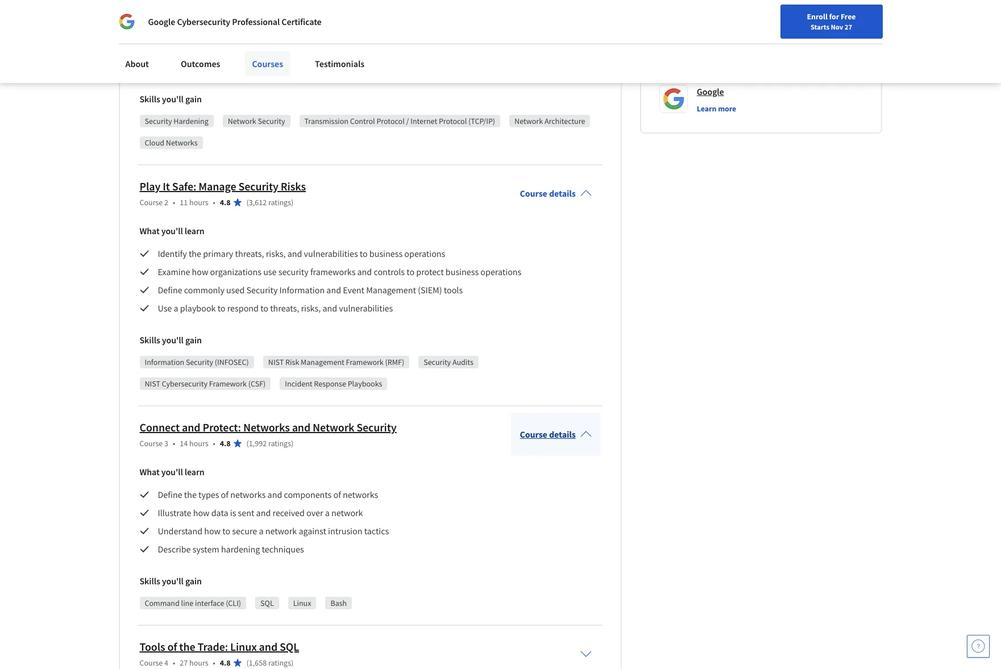 Task type: vqa. For each thing, say whether or not it's contained in the screenshot.
Play It Safe: Manage Security Risks's details
yes



Task type: locate. For each thing, give the bounding box(es) containing it.
sql up ( 1,658 ratings )
[[280, 640, 299, 654]]

1 ) from the top
[[291, 198, 294, 208]]

0 vertical spatial networks
[[166, 138, 198, 148]]

( for trade:
[[247, 658, 249, 669]]

0 vertical spatial what
[[140, 225, 160, 237]]

0 vertical spatial )
[[291, 198, 294, 208]]

3 ratings from the top
[[268, 658, 291, 669]]

( down play it safe: manage security risks
[[247, 198, 249, 208]]

about
[[125, 58, 149, 69]]

0 horizontal spatial of
[[167, 640, 177, 654]]

2 learn from the top
[[185, 467, 205, 478]]

tactics
[[364, 526, 389, 537]]

you'll up command
[[162, 576, 184, 587]]

0 horizontal spatial 27
[[180, 658, 188, 669]]

english button
[[763, 0, 832, 37]]

information up use a playbook to respond to threats, risks, and vulnerabilities
[[280, 285, 325, 296]]

linux left bash
[[293, 599, 311, 609]]

0 vertical spatial linux
[[293, 599, 311, 609]]

0 horizontal spatial sql
[[261, 599, 274, 609]]

network up techniques
[[266, 526, 297, 537]]

you'll up information security (infosec)
[[162, 335, 184, 346]]

1 hours from the top
[[189, 198, 209, 208]]

learn more
[[697, 104, 737, 114]]

threats, up "organizations"
[[235, 248, 264, 260]]

cybersecurity for google
[[177, 16, 230, 27]]

network security
[[228, 116, 285, 126]]

1 horizontal spatial tools
[[444, 285, 463, 296]]

2 define from the top
[[158, 489, 182, 501]]

0 horizontal spatial nist
[[145, 379, 160, 389]]

hours down trade:
[[189, 658, 209, 669]]

3 identify from the top
[[158, 248, 187, 260]]

8,105,608 learners
[[748, 15, 808, 25]]

2 vertical spatial ratings
[[268, 658, 291, 669]]

( for networks
[[247, 439, 249, 449]]

27 down free
[[845, 22, 853, 31]]

audits
[[453, 357, 474, 368]]

4.8
[[220, 198, 231, 208], [220, 439, 231, 449], [220, 658, 231, 669]]

tools of the trade: linux and sql link
[[140, 640, 299, 654]]

(
[[247, 198, 249, 208], [247, 439, 249, 449], [247, 658, 249, 669]]

hours right the 14
[[189, 439, 209, 449]]

cybersecurity right by
[[277, 62, 328, 73]]

1 horizontal spatial protocol
[[439, 116, 467, 126]]

define
[[158, 285, 182, 296], [158, 489, 182, 501]]

business up controls
[[370, 248, 403, 260]]

) for and
[[291, 658, 294, 669]]

2 vertical spatial skills
[[140, 576, 160, 587]]

1 vertical spatial sql
[[280, 640, 299, 654]]

2 vertical spatial hours
[[189, 658, 209, 669]]

recognize
[[158, 7, 196, 18]]

transmission control protocol / internet protocol (tcp/ip)
[[305, 116, 496, 126]]

gain up command line interface (cli)
[[185, 576, 202, 587]]

framework
[[346, 357, 384, 368], [209, 379, 247, 389]]

sql right (cli) at the bottom of page
[[261, 599, 274, 609]]

1 4.8 from the top
[[220, 198, 231, 208]]

1 identify from the top
[[158, 25, 187, 37]]

2 vertical spatial 4.8
[[220, 658, 231, 669]]

( 1,658 ratings )
[[247, 658, 294, 669]]

a right use
[[174, 303, 178, 314]]

) for risks
[[291, 198, 294, 208]]

3 ) from the top
[[291, 658, 294, 669]]

identify down explain
[[158, 62, 187, 73]]

course 4 • 27 hours •
[[140, 658, 216, 669]]

management
[[366, 285, 416, 296], [301, 357, 345, 368]]

google image
[[119, 14, 135, 30]]

1 vertical spatial framework
[[209, 379, 247, 389]]

google link
[[697, 85, 725, 99]]

1 horizontal spatial networks
[[343, 489, 378, 501]]

what you'll learn for and
[[140, 467, 205, 478]]

gain for safe:
[[185, 335, 202, 346]]

use a playbook to respond to threats, risks, and vulnerabilities
[[158, 303, 393, 314]]

1 what you'll learn from the top
[[140, 225, 205, 237]]

4.8 down tools of the trade: linux and sql
[[220, 658, 231, 669]]

27 inside enroll for free starts nov 27
[[845, 22, 853, 31]]

0 horizontal spatial cybersecurity
[[277, 62, 328, 73]]

google for google cybersecurity professional certificate
[[148, 16, 175, 27]]

cybersecurity
[[177, 16, 230, 27], [162, 379, 208, 389]]

0 horizontal spatial network
[[266, 526, 297, 537]]

skills for connect and protect: networks and network security
[[140, 576, 160, 587]]

0 vertical spatial details
[[549, 188, 576, 199]]

1 button
[[839, 7, 871, 35]]

what for connect and protect: networks and network security
[[140, 467, 160, 478]]

how for identify
[[189, 25, 205, 37]]

to left the respond
[[218, 303, 226, 314]]

2 course details from the top
[[520, 429, 576, 440]]

0 vertical spatial define
[[158, 285, 182, 296]]

of up "course 4 • 27 hours •"
[[167, 640, 177, 654]]

1 vertical spatial gain
[[185, 335, 202, 346]]

cybersecurity down information security (infosec)
[[162, 379, 208, 389]]

tools right (siem)
[[444, 285, 463, 296]]

you'll for security
[[162, 93, 184, 105]]

cybersecurity up explain security ethics
[[177, 16, 230, 27]]

2 course details button from the top
[[511, 413, 601, 456]]

0 vertical spatial skills
[[140, 93, 160, 105]]

architecture
[[545, 116, 586, 126]]

illustrate
[[158, 508, 191, 519]]

nist cybersecurity framework (csf)
[[145, 379, 266, 389]]

1 vertical spatial define
[[158, 489, 182, 501]]

1 vertical spatial the
[[184, 489, 197, 501]]

2 gain from the top
[[185, 335, 202, 346]]

1 vertical spatial risks,
[[301, 303, 321, 314]]

secure
[[232, 526, 257, 537]]

0 vertical spatial nist
[[268, 357, 284, 368]]

1 vertical spatial hours
[[189, 439, 209, 449]]

0 horizontal spatial information
[[145, 357, 184, 368]]

2 what from the top
[[140, 467, 160, 478]]

define the types of networks and components of networks
[[158, 489, 378, 501]]

illustrate how data is sent and received over a network
[[158, 508, 363, 519]]

to left secure
[[223, 526, 230, 537]]

0 vertical spatial course details
[[520, 188, 576, 199]]

impact
[[268, 25, 295, 37]]

to up the examine how organizations use security frameworks and controls to protect business operations
[[360, 248, 368, 260]]

networks up the "intrusion"
[[343, 489, 378, 501]]

define for define commonly used security information and event management (siem) tools
[[158, 285, 182, 296]]

how up explain security ethics
[[189, 25, 205, 37]]

manage
[[199, 179, 236, 194]]

gain
[[185, 93, 202, 105], [185, 335, 202, 346], [185, 576, 202, 587]]

0 vertical spatial operations
[[331, 25, 372, 37]]

certificate
[[282, 16, 322, 27]]

framework down (infosec)
[[209, 379, 247, 389]]

0 vertical spatial learn
[[185, 225, 205, 237]]

1 vertical spatial cybersecurity
[[162, 379, 208, 389]]

network left architecture
[[515, 116, 543, 126]]

it
[[163, 179, 170, 194]]

google cybersecurity professional certificate
[[148, 16, 322, 27]]

networks up sent
[[230, 489, 266, 501]]

0 vertical spatial network
[[332, 508, 363, 519]]

of right components
[[334, 489, 341, 501]]

what you'll learn
[[140, 225, 205, 237], [140, 467, 205, 478]]

gain up information security (infosec)
[[185, 335, 202, 346]]

knowledge
[[254, 7, 296, 18]]

hours right 11
[[189, 198, 209, 208]]

0 vertical spatial google
[[148, 16, 175, 27]]

professional
[[232, 16, 280, 27]]

define down examine
[[158, 285, 182, 296]]

1 horizontal spatial operations
[[405, 248, 446, 260]]

0 vertical spatial the
[[189, 248, 201, 260]]

0 horizontal spatial networks
[[230, 489, 266, 501]]

risks,
[[266, 248, 286, 260], [301, 303, 321, 314]]

2 ratings from the top
[[268, 439, 291, 449]]

0 vertical spatial (
[[247, 198, 249, 208]]

security down use
[[247, 285, 278, 296]]

hardening
[[221, 544, 260, 555]]

skills up the security hardening
[[140, 93, 160, 105]]

3 gain from the top
[[185, 576, 202, 587]]

connect and protect: networks and network security
[[140, 421, 397, 435]]

network
[[332, 508, 363, 519], [266, 526, 297, 537]]

analyst
[[429, 7, 457, 18]]

1 vertical spatial used
[[226, 285, 245, 296]]

1 skills you'll gain from the top
[[140, 93, 202, 105]]

skills you'll gain down use
[[140, 335, 202, 346]]

become
[[338, 7, 368, 18]]

what you'll learn for it
[[140, 225, 205, 237]]

1 learn from the top
[[185, 225, 205, 237]]

management up response
[[301, 357, 345, 368]]

networks down the security hardening
[[166, 138, 198, 148]]

0 vertical spatial cybersecurity
[[376, 7, 428, 18]]

identify how security attacks impact business operations
[[158, 25, 372, 37]]

and right sent
[[256, 508, 271, 519]]

protocol left /
[[377, 116, 405, 126]]

skills you'll gain
[[140, 93, 202, 105], [140, 335, 202, 346], [140, 576, 202, 587]]

nist risk management framework (rmf)
[[268, 357, 405, 368]]

to left protect on the top of the page
[[407, 266, 415, 278]]

ratings down connect and protect: networks and network security link
[[268, 439, 291, 449]]

2 skills from the top
[[140, 335, 160, 346]]

1 ratings from the top
[[268, 198, 291, 208]]

what down course 2 • 11 hours •
[[140, 225, 160, 237]]

0 vertical spatial cybersecurity
[[177, 16, 230, 27]]

the for protect:
[[184, 489, 197, 501]]

identify up explain
[[158, 25, 187, 37]]

frameworks
[[311, 266, 356, 278]]

tools down ethics
[[225, 62, 244, 73]]

1 vertical spatial management
[[301, 357, 345, 368]]

identify for identify how security attacks impact business operations
[[158, 25, 187, 37]]

1 vertical spatial linux
[[230, 640, 257, 654]]

2 vertical spatial )
[[291, 658, 294, 669]]

1 horizontal spatial google
[[697, 86, 725, 97]]

1 vertical spatial )
[[291, 439, 294, 449]]

4
[[164, 658, 168, 669]]

0 horizontal spatial business
[[296, 25, 330, 37]]

course details for connect and protect: networks and network security
[[520, 429, 576, 440]]

2 vertical spatial security
[[279, 266, 309, 278]]

learners
[[781, 15, 808, 25]]

course
[[520, 188, 548, 199], [140, 198, 163, 208], [520, 429, 548, 440], [140, 439, 163, 449], [140, 658, 163, 669]]

0 vertical spatial sql
[[261, 599, 274, 609]]

3 hours from the top
[[189, 658, 209, 669]]

over
[[307, 508, 323, 519]]

linux
[[293, 599, 311, 609], [230, 640, 257, 654]]

1 gain from the top
[[185, 93, 202, 105]]

attacks
[[239, 25, 266, 37]]

of right types
[[221, 489, 229, 501]]

) right "1,658"
[[291, 658, 294, 669]]

( 1,992 ratings )
[[247, 439, 294, 449]]

common
[[189, 62, 223, 73]]

google up learn on the top right of the page
[[697, 86, 725, 97]]

business down needed
[[296, 25, 330, 37]]

0 vertical spatial threats,
[[235, 248, 264, 260]]

identify for identify common tools used by cybersecurity analysts
[[158, 62, 187, 73]]

course for connect and protect: networks and network security
[[140, 439, 163, 449]]

cybersecurity left analyst
[[376, 7, 428, 18]]

1 vertical spatial google
[[697, 86, 725, 97]]

ratings for and
[[268, 439, 291, 449]]

1 vertical spatial tools
[[444, 285, 463, 296]]

1 protocol from the left
[[377, 116, 405, 126]]

and
[[237, 7, 252, 18], [288, 248, 302, 260], [358, 266, 372, 278], [327, 285, 341, 296], [323, 303, 337, 314], [182, 421, 201, 435], [292, 421, 311, 435], [268, 489, 282, 501], [256, 508, 271, 519], [259, 640, 278, 654]]

1 what from the top
[[140, 225, 160, 237]]

1 vertical spatial nist
[[145, 379, 160, 389]]

1 define from the top
[[158, 285, 182, 296]]

cybersecurity for nist
[[162, 379, 208, 389]]

what for play it safe: manage security risks
[[140, 225, 160, 237]]

security down skills
[[207, 25, 237, 37]]

tools
[[140, 640, 165, 654]]

0 horizontal spatial used
[[226, 285, 245, 296]]

understand how to secure a network against intrusion tactics
[[158, 526, 389, 537]]

primary
[[203, 248, 233, 260]]

vulnerabilities down event on the top of the page
[[339, 303, 393, 314]]

None search field
[[162, 7, 435, 30]]

0 vertical spatial 27
[[845, 22, 853, 31]]

protocol
[[377, 116, 405, 126], [439, 116, 467, 126]]

3,612
[[249, 198, 267, 208]]

nist up connect
[[145, 379, 160, 389]]

) down connect and protect: networks and network security
[[291, 439, 294, 449]]

nist left risk
[[268, 357, 284, 368]]

3 ( from the top
[[247, 658, 249, 669]]

2 ) from the top
[[291, 439, 294, 449]]

1 ( from the top
[[247, 198, 249, 208]]

1 vertical spatial (
[[247, 439, 249, 449]]

2 ( from the top
[[247, 439, 249, 449]]

• down protect:
[[213, 439, 216, 449]]

1 vertical spatial skills
[[140, 335, 160, 346]]

2 vertical spatial the
[[179, 640, 195, 654]]

threats, down define commonly used security information and event management (siem) tools
[[270, 303, 299, 314]]

1 vertical spatial identify
[[158, 62, 187, 73]]

business right protect on the top of the page
[[446, 266, 479, 278]]

2 horizontal spatial of
[[334, 489, 341, 501]]

2 vertical spatial (
[[247, 658, 249, 669]]

0 vertical spatial management
[[366, 285, 416, 296]]

recognize core skills and knowledge needed to become a cybersecurity analyst
[[158, 7, 457, 18]]

course details
[[520, 188, 576, 199], [520, 429, 576, 440]]

skills you'll gain up command
[[140, 576, 202, 587]]

you'll up the security hardening
[[162, 93, 184, 105]]

skills for play it safe: manage security risks
[[140, 335, 160, 346]]

4.8 for trade:
[[220, 658, 231, 669]]

2 horizontal spatial network
[[515, 116, 543, 126]]

• right 3
[[173, 439, 175, 449]]

3 skills from the top
[[140, 576, 160, 587]]

gain up hardening
[[185, 93, 202, 105]]

2 skills you'll gain from the top
[[140, 335, 202, 346]]

1 course details button from the top
[[511, 172, 601, 215]]

1 horizontal spatial used
[[245, 62, 264, 73]]

2 vertical spatial gain
[[185, 576, 202, 587]]

you'll for information
[[162, 335, 184, 346]]

3 skills you'll gain from the top
[[140, 576, 202, 587]]

a
[[370, 7, 375, 18], [174, 303, 178, 314], [325, 508, 330, 519], [259, 526, 264, 537]]

0 horizontal spatial threats,
[[235, 248, 264, 260]]

1 details from the top
[[549, 188, 576, 199]]

3 4.8 from the top
[[220, 658, 231, 669]]

skills you'll gain for it
[[140, 335, 202, 346]]

respond
[[227, 303, 259, 314]]

1 horizontal spatial framework
[[346, 357, 384, 368]]

skills up command
[[140, 576, 160, 587]]

the for safe:
[[189, 248, 201, 260]]

network down "incident response playbooks"
[[313, 421, 355, 435]]

0 vertical spatial risks,
[[266, 248, 286, 260]]

what down course 3 • 14 hours •
[[140, 467, 160, 478]]

0 vertical spatial information
[[280, 285, 325, 296]]

networks
[[166, 138, 198, 148], [243, 421, 290, 435]]

course details button for connect and protect: networks and network security
[[511, 413, 601, 456]]

1 vertical spatial learn
[[185, 467, 205, 478]]

1 course details from the top
[[520, 188, 576, 199]]

0 vertical spatial 4.8
[[220, 198, 231, 208]]

course 3 • 14 hours •
[[140, 439, 216, 449]]

0 vertical spatial ratings
[[268, 198, 291, 208]]

testimonials
[[315, 58, 365, 69]]

learn down 11
[[185, 225, 205, 237]]

1 horizontal spatial nist
[[268, 357, 284, 368]]

2 details from the top
[[549, 429, 576, 440]]

2 identify from the top
[[158, 62, 187, 73]]

details for play it safe: manage security risks
[[549, 188, 576, 199]]

2 4.8 from the top
[[220, 439, 231, 449]]

information up nist cybersecurity framework (csf)
[[145, 357, 184, 368]]

the up "course 4 • 27 hours •"
[[179, 640, 195, 654]]

how for understand
[[204, 526, 221, 537]]

framework up playbooks
[[346, 357, 384, 368]]

connect
[[140, 421, 180, 435]]

0 horizontal spatial protocol
[[377, 116, 405, 126]]

skills you'll gain for and
[[140, 576, 202, 587]]

show notifications image
[[848, 14, 862, 28]]

how left data
[[193, 508, 210, 519]]

and up the 14
[[182, 421, 201, 435]]

business
[[296, 25, 330, 37], [370, 248, 403, 260], [446, 266, 479, 278]]

2 what you'll learn from the top
[[140, 467, 205, 478]]

what you'll learn down course 3 • 14 hours •
[[140, 467, 205, 478]]

used down "organizations"
[[226, 285, 245, 296]]

0 horizontal spatial network
[[228, 116, 256, 126]]

course for play it safe: manage security risks
[[140, 198, 163, 208]]

networks up ( 1,992 ratings )
[[243, 421, 290, 435]]

the left primary
[[189, 248, 201, 260]]

security hardening
[[145, 116, 209, 126]]

details for connect and protect: networks and network security
[[549, 429, 576, 440]]

2 vertical spatial identify
[[158, 248, 187, 260]]

define up illustrate
[[158, 489, 182, 501]]

2 horizontal spatial operations
[[481, 266, 522, 278]]

1 vertical spatial ratings
[[268, 439, 291, 449]]

you'll down course 3 • 14 hours •
[[161, 467, 183, 478]]

techniques
[[262, 544, 304, 555]]

4.8 down protect:
[[220, 439, 231, 449]]

hours for safe:
[[189, 198, 209, 208]]

) for network
[[291, 439, 294, 449]]

received
[[273, 508, 305, 519]]

2 vertical spatial business
[[446, 266, 479, 278]]

2 hours from the top
[[189, 439, 209, 449]]

risks, up use
[[266, 248, 286, 260]]

( down tools of the trade: linux and sql "link"
[[247, 658, 249, 669]]

1 vertical spatial what you'll learn
[[140, 467, 205, 478]]

0 horizontal spatial operations
[[331, 25, 372, 37]]

how up commonly
[[192, 266, 208, 278]]

nist
[[268, 357, 284, 368], [145, 379, 160, 389]]

hours for the
[[189, 658, 209, 669]]

to right needed
[[328, 7, 336, 18]]

1 horizontal spatial sql
[[280, 640, 299, 654]]

0 vertical spatial course details button
[[511, 172, 601, 215]]

google up explain
[[148, 16, 175, 27]]

network right hardening
[[228, 116, 256, 126]]

gain for protect:
[[185, 576, 202, 587]]



Task type: describe. For each thing, give the bounding box(es) containing it.
course for tools of the trade: linux and sql
[[140, 658, 163, 669]]

1 horizontal spatial network
[[332, 508, 363, 519]]

learn for safe:
[[185, 225, 205, 237]]

and up received
[[268, 489, 282, 501]]

identify common tools used by cybersecurity analysts
[[158, 62, 361, 73]]

core
[[198, 7, 215, 18]]

security up 3,612
[[239, 179, 279, 194]]

control
[[350, 116, 375, 126]]

and down define commonly used security information and event management (siem) tools
[[323, 303, 337, 314]]

internet
[[411, 116, 438, 126]]

use
[[158, 303, 172, 314]]

about link
[[119, 51, 156, 76]]

1,992
[[249, 439, 267, 449]]

(csf)
[[248, 379, 266, 389]]

1 horizontal spatial linux
[[293, 599, 311, 609]]

security up cloud
[[145, 116, 172, 126]]

to right the respond
[[261, 303, 269, 314]]

cloud networks
[[145, 138, 198, 148]]

playbooks
[[348, 379, 383, 389]]

command line interface (cli)
[[145, 599, 241, 609]]

course details button for play it safe: manage security risks
[[511, 172, 601, 215]]

play it safe: manage security risks
[[140, 179, 306, 194]]

incident
[[285, 379, 313, 389]]

0 vertical spatial framework
[[346, 357, 384, 368]]

nist for nist risk management framework (rmf)
[[268, 357, 284, 368]]

trade:
[[198, 640, 228, 654]]

information security (infosec)
[[145, 357, 249, 368]]

line
[[181, 599, 194, 609]]

describe
[[158, 544, 191, 555]]

playbook
[[180, 303, 216, 314]]

a right become
[[370, 7, 375, 18]]

0 vertical spatial vulnerabilities
[[304, 248, 358, 260]]

learn for protect:
[[185, 467, 205, 478]]

ratings for linux
[[268, 658, 291, 669]]

learn
[[697, 104, 717, 114]]

intrusion
[[328, 526, 363, 537]]

1,658
[[249, 658, 267, 669]]

and up ( 1,992 ratings )
[[292, 421, 311, 435]]

interface
[[195, 599, 224, 609]]

network for network security
[[228, 116, 256, 126]]

ethics
[[219, 43, 242, 55]]

how for illustrate
[[193, 508, 210, 519]]

1 horizontal spatial management
[[366, 285, 416, 296]]

1 vertical spatial information
[[145, 357, 184, 368]]

more
[[719, 104, 737, 114]]

how for examine
[[192, 266, 208, 278]]

1 horizontal spatial business
[[370, 248, 403, 260]]

risks
[[281, 179, 306, 194]]

(siem)
[[418, 285, 442, 296]]

and right skills
[[237, 7, 252, 18]]

testimonials link
[[308, 51, 372, 76]]

you'll down course 2 • 11 hours •
[[161, 225, 183, 237]]

security down playbooks
[[357, 421, 397, 435]]

skills
[[217, 7, 236, 18]]

nist for nist cybersecurity framework (csf)
[[145, 379, 160, 389]]

starts
[[811, 22, 830, 31]]

/
[[406, 116, 409, 126]]

google for google
[[697, 86, 725, 97]]

incident response playbooks
[[285, 379, 383, 389]]

and up event on the top of the page
[[358, 266, 372, 278]]

for
[[830, 11, 840, 22]]

2 protocol from the left
[[439, 116, 467, 126]]

1 vertical spatial vulnerabilities
[[339, 303, 393, 314]]

and down frameworks
[[327, 285, 341, 296]]

security down by
[[258, 116, 285, 126]]

4.8 for manage
[[220, 198, 231, 208]]

0 horizontal spatial management
[[301, 357, 345, 368]]

0 horizontal spatial tools
[[225, 62, 244, 73]]

security up nist cybersecurity framework (csf)
[[186, 357, 213, 368]]

transmission
[[305, 116, 349, 126]]

enroll for free starts nov 27
[[808, 11, 856, 31]]

1 vertical spatial operations
[[405, 248, 446, 260]]

2 networks from the left
[[343, 489, 378, 501]]

and up define commonly used security information and event management (siem) tools
[[288, 248, 302, 260]]

1 vertical spatial network
[[266, 526, 297, 537]]

(infosec)
[[215, 357, 249, 368]]

outcomes
[[181, 58, 220, 69]]

course 2 • 11 hours •
[[140, 198, 216, 208]]

help center image
[[972, 640, 986, 654]]

security audits
[[424, 357, 474, 368]]

explain security ethics
[[158, 43, 242, 55]]

1 horizontal spatial cybersecurity
[[376, 7, 428, 18]]

bash
[[331, 599, 347, 609]]

play
[[140, 179, 161, 194]]

security left the audits
[[424, 357, 451, 368]]

1 horizontal spatial risks,
[[301, 303, 321, 314]]

protect
[[417, 266, 444, 278]]

1 vertical spatial cybersecurity
[[277, 62, 328, 73]]

and up ( 1,658 ratings )
[[259, 640, 278, 654]]

cloud
[[145, 138, 164, 148]]

a right secure
[[259, 526, 264, 537]]

safe:
[[172, 179, 196, 194]]

1 skills from the top
[[140, 93, 160, 105]]

1 horizontal spatial information
[[280, 285, 325, 296]]

courses
[[252, 58, 283, 69]]

free
[[841, 11, 856, 22]]

0 vertical spatial used
[[245, 62, 264, 73]]

• right 4
[[173, 658, 175, 669]]

1 networks from the left
[[230, 489, 266, 501]]

2 horizontal spatial business
[[446, 266, 479, 278]]

risk
[[286, 357, 299, 368]]

learn more button
[[697, 103, 737, 114]]

enroll
[[808, 11, 828, 22]]

0 horizontal spatial risks,
[[266, 248, 286, 260]]

outcomes link
[[174, 51, 227, 76]]

course details for play it safe: manage security risks
[[520, 188, 576, 199]]

( for manage
[[247, 198, 249, 208]]

system
[[193, 544, 219, 555]]

1 vertical spatial 27
[[180, 658, 188, 669]]

identify the primary threats, risks, and vulnerabilities to business operations
[[158, 248, 446, 260]]

• down manage
[[213, 198, 216, 208]]

1 vertical spatial threats,
[[270, 303, 299, 314]]

4.8 for networks
[[220, 439, 231, 449]]

explain
[[158, 43, 186, 55]]

command
[[145, 599, 180, 609]]

2 vertical spatial operations
[[481, 266, 522, 278]]

1 vertical spatial networks
[[243, 421, 290, 435]]

network for network architecture
[[515, 116, 543, 126]]

controls
[[374, 266, 405, 278]]

8,105,608
[[748, 15, 779, 25]]

1 horizontal spatial of
[[221, 489, 229, 501]]

hours for protect:
[[189, 439, 209, 449]]

a right over
[[325, 508, 330, 519]]

ratings for security
[[268, 198, 291, 208]]

identify for identify the primary threats, risks, and vulnerabilities to business operations
[[158, 248, 187, 260]]

courses link
[[245, 51, 290, 76]]

you'll for command
[[162, 576, 184, 587]]

network architecture
[[515, 116, 586, 126]]

• down trade:
[[213, 658, 216, 669]]

nov
[[831, 22, 844, 31]]

define for define the types of networks and components of networks
[[158, 489, 182, 501]]

understand
[[158, 526, 203, 537]]

• right the '2'
[[173, 198, 175, 208]]

1 horizontal spatial network
[[313, 421, 355, 435]]

14
[[180, 439, 188, 449]]

components
[[284, 489, 332, 501]]

is
[[230, 508, 236, 519]]

by
[[265, 62, 275, 73]]

0 vertical spatial security
[[207, 25, 237, 37]]

event
[[343, 285, 365, 296]]

1 vertical spatial security
[[187, 43, 218, 55]]

2
[[164, 198, 168, 208]]

analysts
[[330, 62, 361, 73]]

connect and protect: networks and network security link
[[140, 421, 397, 435]]

( 3,612 ratings )
[[247, 198, 294, 208]]

data
[[211, 508, 228, 519]]

(rmf)
[[385, 357, 405, 368]]



